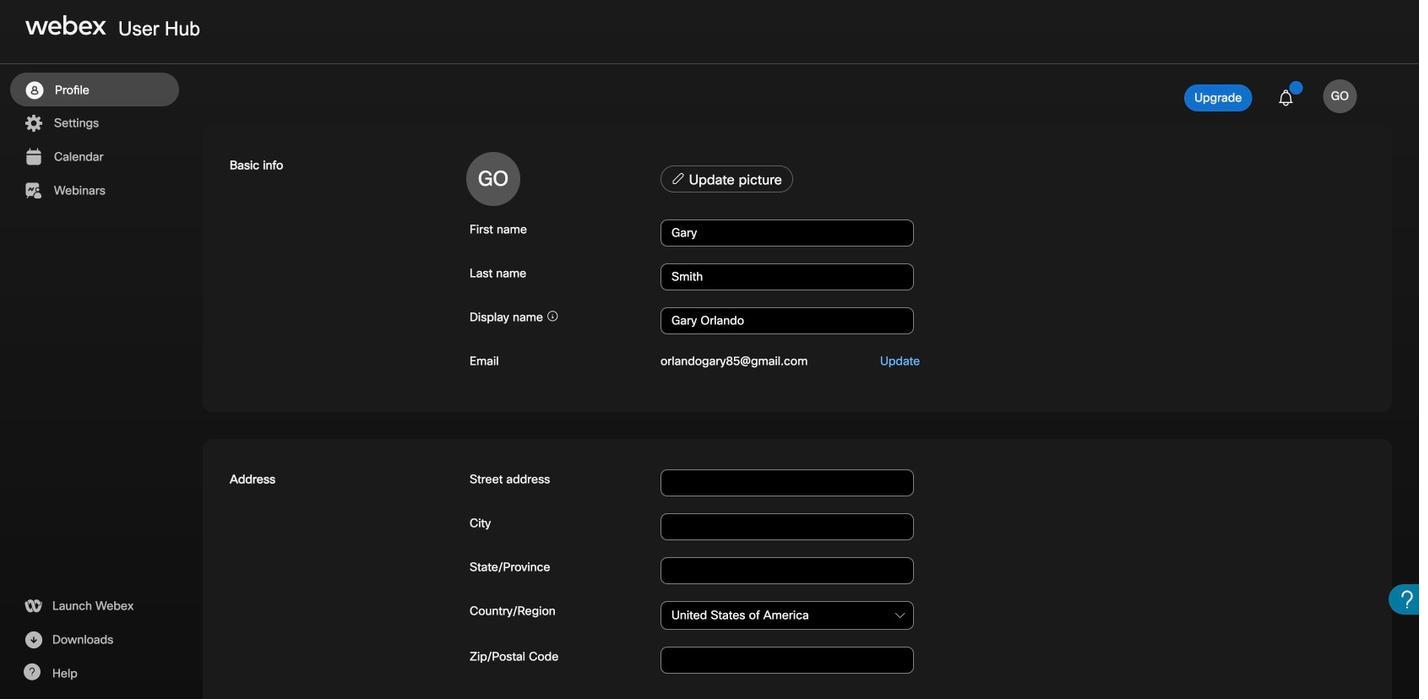 Task type: vqa. For each thing, say whether or not it's contained in the screenshot.
mds people circle_filled image
yes



Task type: locate. For each thing, give the bounding box(es) containing it.
mds content download_filled image
[[23, 631, 44, 651]]

mds meetings_filled image
[[23, 147, 44, 167]]

mds edit_bold image
[[672, 172, 685, 185]]

mds webinar_filled image
[[23, 181, 44, 201]]

None text field
[[661, 220, 914, 247], [661, 514, 914, 541], [661, 647, 914, 674], [661, 220, 914, 247], [661, 514, 914, 541], [661, 647, 914, 674]]

cisco webex image
[[25, 15, 106, 35]]

None text field
[[661, 264, 914, 291], [661, 308, 914, 335], [661, 470, 914, 497], [661, 558, 914, 585], [661, 602, 914, 631], [661, 264, 914, 291], [661, 308, 914, 335], [661, 470, 914, 497], [661, 558, 914, 585], [661, 602, 914, 631]]



Task type: describe. For each thing, give the bounding box(es) containing it.
mds webex helix filled image
[[23, 597, 43, 617]]

mds settings_filled image
[[23, 113, 44, 134]]

mds people circle_filled image
[[24, 80, 45, 101]]

change profile picture element
[[658, 166, 1366, 198]]

ng help active image
[[23, 664, 41, 681]]



